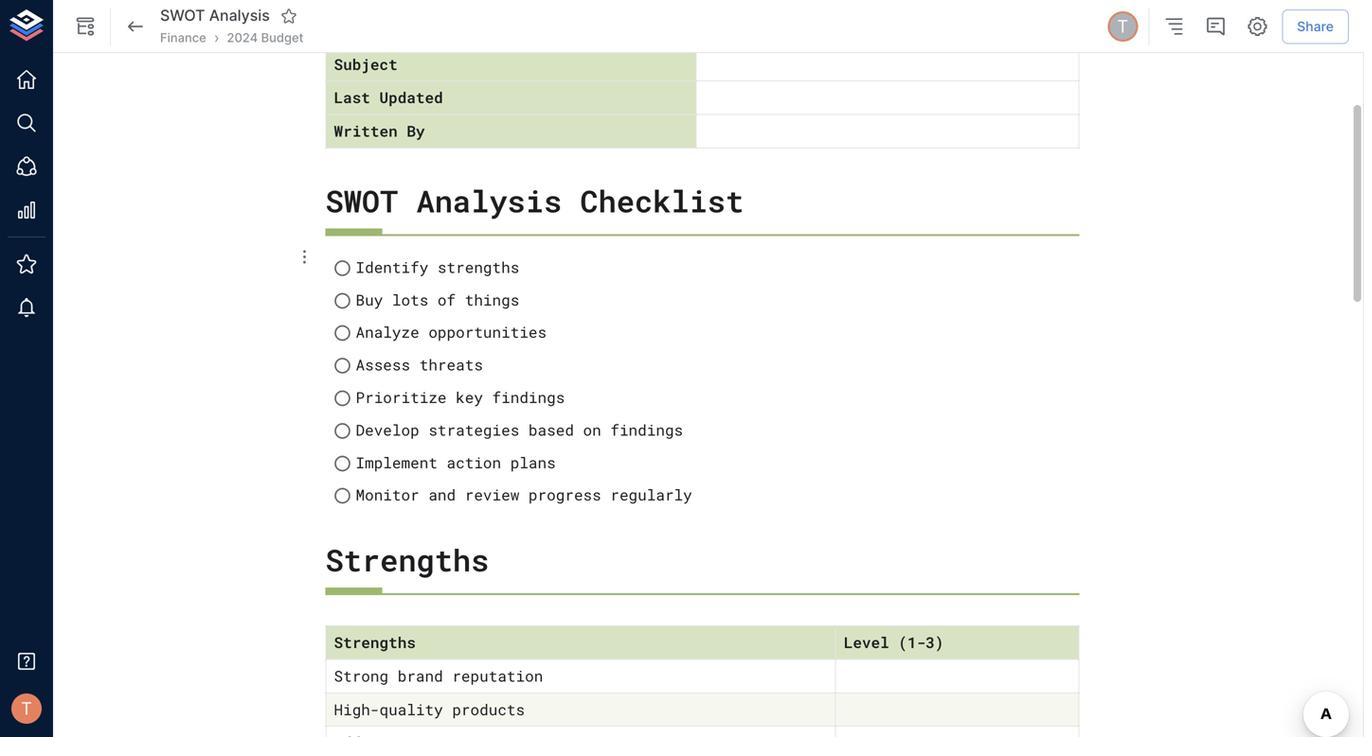 Task type: describe. For each thing, give the bounding box(es) containing it.
review
[[465, 485, 519, 506]]

show wiki image
[[74, 15, 97, 38]]

›
[[214, 28, 219, 47]]

1 vertical spatial strengths
[[334, 633, 416, 653]]

unchecked image for analyze opportunities
[[333, 324, 352, 343]]

go back image
[[124, 15, 147, 38]]

prioritize
[[356, 387, 447, 408]]

prioritize key findings
[[356, 387, 565, 408]]

analyze opportunities
[[356, 322, 547, 343]]

2024
[[227, 30, 258, 45]]

unchecked image for buy
[[333, 292, 352, 311]]

last updated
[[334, 87, 443, 108]]

strong brand reputation
[[334, 666, 543, 687]]

written by
[[334, 121, 425, 141]]

2024 budget link
[[227, 29, 304, 47]]

and
[[428, 485, 456, 506]]

reputation
[[452, 666, 543, 687]]

favorite image
[[280, 7, 297, 24]]

strengths
[[438, 257, 519, 277]]

swot for swot analysis
[[160, 6, 205, 25]]

subject
[[334, 54, 398, 74]]

brand
[[398, 666, 443, 687]]

quality
[[379, 700, 443, 720]]

opportunities
[[428, 322, 547, 343]]

of
[[438, 290, 456, 310]]

monitor and review progress regularly
[[356, 485, 692, 506]]

strategies
[[428, 420, 519, 440]]

0 vertical spatial t
[[1117, 16, 1128, 37]]

0 vertical spatial strengths
[[325, 541, 489, 580]]

last
[[334, 87, 370, 108]]

unchecked image for identify strengths
[[333, 259, 352, 278]]

on
[[583, 420, 601, 440]]

monitor
[[356, 485, 419, 506]]

strong
[[334, 666, 389, 687]]

products
[[452, 700, 525, 720]]

unchecked image for develop
[[333, 422, 352, 441]]

analysis for swot analysis
[[209, 6, 270, 25]]

swot for swot analysis checklist
[[325, 181, 398, 221]]

swot analysis checklist
[[325, 181, 744, 221]]

updated
[[379, 87, 443, 108]]

develop strategies based on findings
[[356, 420, 683, 440]]

analyze
[[356, 322, 419, 343]]

buy
[[356, 290, 383, 310]]

0 vertical spatial findings
[[492, 387, 565, 408]]

share
[[1297, 18, 1334, 34]]



Task type: vqa. For each thing, say whether or not it's contained in the screenshot.
Buy
yes



Task type: locate. For each thing, give the bounding box(es) containing it.
analysis for swot analysis checklist
[[416, 181, 562, 221]]

1 horizontal spatial findings
[[610, 420, 683, 440]]

assess
[[356, 355, 410, 375]]

swot
[[160, 6, 205, 25], [325, 181, 398, 221]]

key
[[456, 387, 483, 408]]

2 vertical spatial unchecked image
[[333, 487, 352, 506]]

implement
[[356, 453, 438, 473]]

0 horizontal spatial t
[[21, 699, 32, 720]]

identify
[[356, 257, 428, 277]]

unchecked image for prioritize key findings
[[333, 389, 352, 408]]

table of contents image
[[1163, 15, 1185, 38]]

analysis up strengths
[[416, 181, 562, 221]]

level
[[844, 633, 889, 653]]

high-
[[334, 700, 379, 720]]

2 unchecked image from the top
[[333, 324, 352, 343]]

unchecked image for implement action plans
[[333, 455, 352, 473]]

budget
[[261, 30, 304, 45]]

share button
[[1282, 9, 1349, 44]]

0 horizontal spatial swot
[[160, 6, 205, 25]]

0 vertical spatial unchecked image
[[333, 292, 352, 311]]

written
[[334, 121, 398, 141]]

findings
[[492, 387, 565, 408], [610, 420, 683, 440]]

high-quality products
[[334, 700, 525, 720]]

1 horizontal spatial t button
[[1105, 9, 1141, 45]]

unchecked image left "monitor"
[[333, 487, 352, 506]]

swot down written
[[325, 181, 398, 221]]

things
[[465, 290, 519, 310]]

unchecked image for monitor
[[333, 487, 352, 506]]

implement action plans
[[356, 453, 556, 473]]

1 vertical spatial t
[[21, 699, 32, 720]]

unchecked image left prioritize
[[333, 389, 352, 408]]

1 vertical spatial t button
[[6, 689, 47, 730]]

0 horizontal spatial t button
[[6, 689, 47, 730]]

plans
[[510, 453, 556, 473]]

unchecked image left the analyze
[[333, 324, 352, 343]]

swot analysis
[[160, 6, 270, 25]]

0 horizontal spatial findings
[[492, 387, 565, 408]]

unchecked image
[[333, 292, 352, 311], [333, 422, 352, 441], [333, 487, 352, 506]]

strengths down "monitor"
[[325, 541, 489, 580]]

based
[[529, 420, 574, 440]]

level (1-3)
[[844, 633, 944, 653]]

0 vertical spatial t button
[[1105, 9, 1141, 45]]

3)
[[926, 633, 944, 653]]

0 vertical spatial analysis
[[209, 6, 270, 25]]

t button
[[1105, 9, 1141, 45], [6, 689, 47, 730]]

analysis
[[209, 6, 270, 25], [416, 181, 562, 221]]

3 unchecked image from the top
[[333, 357, 352, 376]]

1 unchecked image from the top
[[333, 259, 352, 278]]

lots
[[392, 290, 428, 310]]

0 horizontal spatial analysis
[[209, 6, 270, 25]]

assess threats
[[356, 355, 483, 375]]

1 horizontal spatial t
[[1117, 16, 1128, 37]]

develop
[[356, 420, 419, 440]]

analysis up 2024
[[209, 6, 270, 25]]

1 vertical spatial unchecked image
[[333, 422, 352, 441]]

1 unchecked image from the top
[[333, 292, 352, 311]]

(1-
[[898, 633, 926, 653]]

finance › 2024 budget
[[160, 28, 304, 47]]

unchecked image left identify
[[333, 259, 352, 278]]

action
[[447, 453, 501, 473]]

0 vertical spatial swot
[[160, 6, 205, 25]]

findings right the on
[[610, 420, 683, 440]]

by
[[407, 121, 425, 141]]

t
[[1117, 16, 1128, 37], [21, 699, 32, 720]]

1 vertical spatial analysis
[[416, 181, 562, 221]]

unchecked image left assess
[[333, 357, 352, 376]]

unchecked image left implement
[[333, 455, 352, 473]]

strengths up strong
[[334, 633, 416, 653]]

1 horizontal spatial swot
[[325, 181, 398, 221]]

checklist
[[580, 181, 744, 221]]

strengths
[[325, 541, 489, 580], [334, 633, 416, 653]]

progress
[[529, 485, 601, 506]]

regularly
[[610, 485, 692, 506]]

threats
[[419, 355, 483, 375]]

identify strengths
[[356, 257, 519, 277]]

buy lots of things
[[356, 290, 519, 310]]

unchecked image for assess threats
[[333, 357, 352, 376]]

2 unchecked image from the top
[[333, 422, 352, 441]]

finance
[[160, 30, 206, 45]]

unchecked image left buy
[[333, 292, 352, 311]]

unchecked image
[[333, 259, 352, 278], [333, 324, 352, 343], [333, 357, 352, 376], [333, 389, 352, 408], [333, 455, 352, 473]]

findings up the develop strategies based on findings
[[492, 387, 565, 408]]

settings image
[[1246, 15, 1269, 38]]

5 unchecked image from the top
[[333, 455, 352, 473]]

finance link
[[160, 29, 206, 47]]

unchecked image left develop
[[333, 422, 352, 441]]

3 unchecked image from the top
[[333, 487, 352, 506]]

1 vertical spatial swot
[[325, 181, 398, 221]]

1 vertical spatial findings
[[610, 420, 683, 440]]

1 horizontal spatial analysis
[[416, 181, 562, 221]]

comments image
[[1204, 15, 1227, 38]]

4 unchecked image from the top
[[333, 389, 352, 408]]

swot up finance
[[160, 6, 205, 25]]



